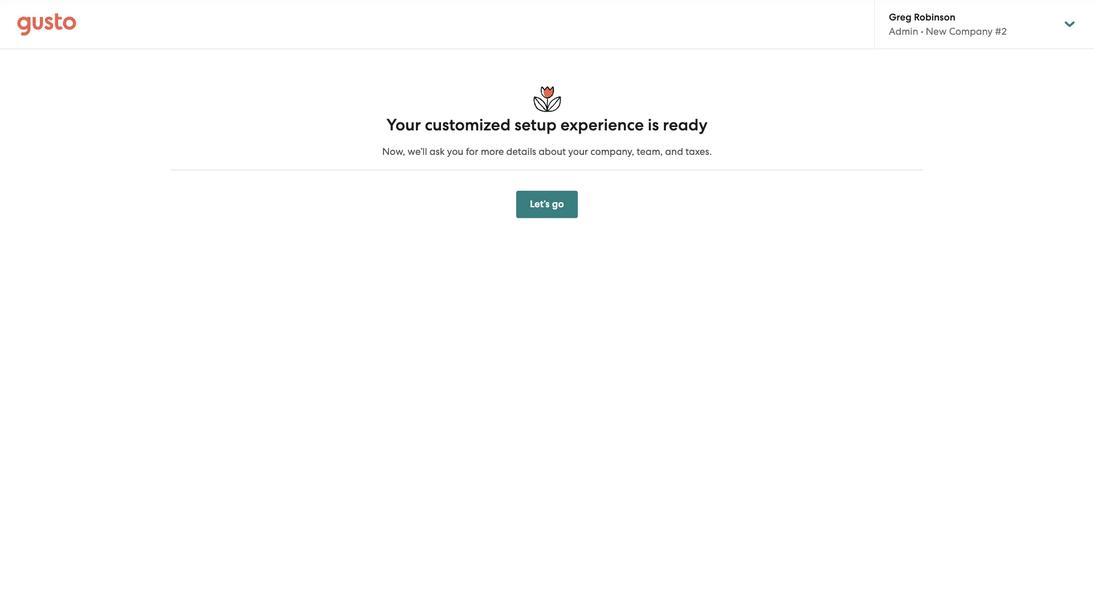Task type: vqa. For each thing, say whether or not it's contained in the screenshot.
Now,
yes



Task type: locate. For each thing, give the bounding box(es) containing it.
is
[[648, 115, 659, 135]]

let's
[[530, 198, 550, 210]]

we'll
[[408, 146, 427, 157]]

greg
[[889, 11, 912, 23]]

go
[[552, 198, 564, 210]]

more
[[481, 146, 504, 157]]

details
[[507, 146, 537, 157]]

greg robinson admin • new company #2
[[889, 11, 1007, 37]]

let's go button
[[517, 191, 578, 218]]

admin
[[889, 26, 919, 37]]

and
[[666, 146, 684, 157]]

you
[[447, 146, 464, 157]]

for
[[466, 146, 479, 157]]

company
[[950, 26, 993, 37]]

company,
[[591, 146, 635, 157]]

customized
[[425, 115, 511, 135]]

your
[[569, 146, 588, 157]]



Task type: describe. For each thing, give the bounding box(es) containing it.
now, we'll ask you for more details about your company, team, and taxes.
[[382, 146, 712, 157]]

team,
[[637, 146, 663, 157]]

your
[[387, 115, 421, 135]]

#2
[[996, 26, 1007, 37]]

now,
[[382, 146, 405, 157]]

experience
[[561, 115, 644, 135]]

robinson
[[915, 11, 956, 23]]

about
[[539, 146, 566, 157]]

new
[[926, 26, 947, 37]]

setup
[[515, 115, 557, 135]]

taxes.
[[686, 146, 712, 157]]

•
[[921, 26, 924, 37]]

ask
[[430, 146, 445, 157]]

ready
[[663, 115, 708, 135]]

home image
[[17, 13, 76, 36]]

your customized setup experience is ready
[[387, 115, 708, 135]]

let's go
[[530, 198, 564, 210]]



